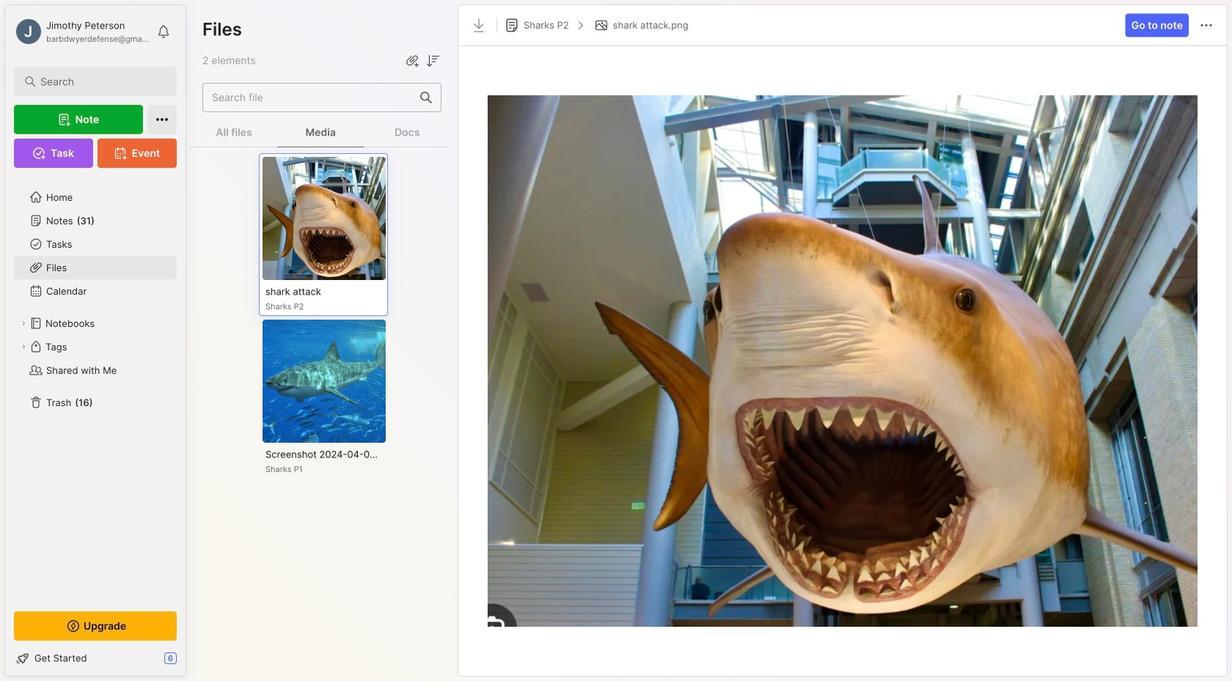 Task type: locate. For each thing, give the bounding box(es) containing it.
expand notebooks image
[[19, 319, 28, 328]]

vhjsd field
[[424, 51, 441, 70]]

Search file text field
[[203, 86, 411, 110]]

tree
[[5, 177, 186, 598]]

tab list
[[191, 118, 453, 148]]

Account field
[[14, 17, 150, 46]]

None search field
[[40, 73, 157, 90]]

tree inside main element
[[5, 177, 186, 598]]

main element
[[0, 0, 191, 681]]

Search text field
[[40, 75, 157, 89]]



Task type: vqa. For each thing, say whether or not it's contained in the screenshot.
'ROW GROUP'
no



Task type: describe. For each thing, give the bounding box(es) containing it.
More actions field
[[1198, 17, 1215, 34]]

click to collapse image
[[185, 654, 196, 672]]

preview image
[[488, 61, 1198, 661]]

Help and Learning task checklist field
[[5, 647, 186, 670]]

none search field inside main element
[[40, 73, 157, 90]]

expand tags image
[[19, 342, 28, 351]]



